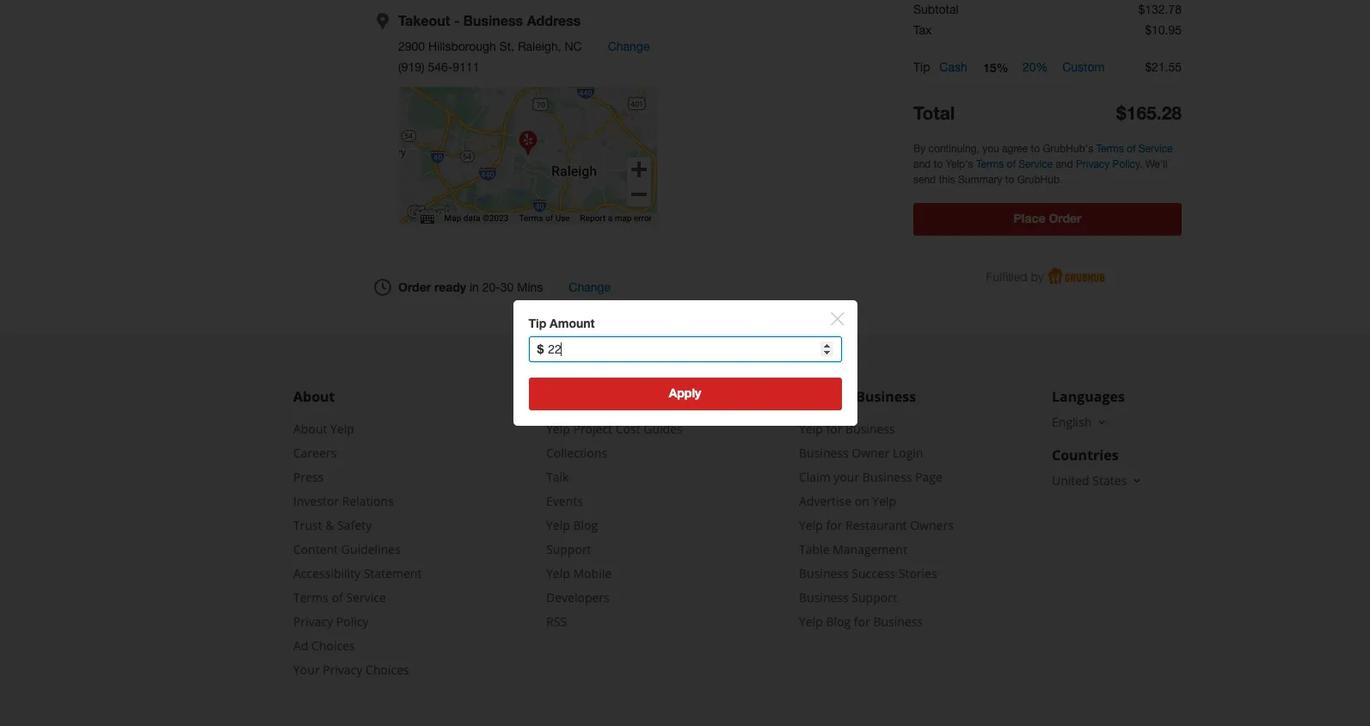 Task type: describe. For each thing, give the bounding box(es) containing it.
yelp up claim
[[800, 421, 823, 437]]

terms of use
[[519, 214, 570, 223]]

1 vertical spatial order
[[398, 280, 431, 294]]

press
[[293, 469, 324, 486]]

agree
[[1003, 143, 1029, 155]]

a
[[608, 214, 613, 223]]

0 vertical spatial to
[[1031, 143, 1041, 155]]

discover
[[546, 388, 606, 406]]

blog inside yelp for business business owner login claim your business page advertise on yelp yelp for restaurant owners table management business success stories business support yelp blog for business
[[827, 614, 851, 630]]

page
[[916, 469, 943, 486]]

9111
[[453, 60, 480, 74]]

yelp inside the about yelp careers press investor relations trust & safety content guidelines accessibility statement terms of service privacy policy ad choices your privacy choices
[[331, 421, 354, 437]]

this
[[939, 174, 956, 186]]

takeout
[[398, 12, 450, 29]]

custom button
[[1063, 61, 1105, 76]]

yelp project cost guides collections talk events yelp blog support yelp mobile developers rss
[[546, 421, 683, 630]]

cash
[[940, 61, 968, 74]]

table management link
[[800, 542, 908, 558]]

2 and from the left
[[1056, 159, 1074, 171]]

ready
[[435, 280, 467, 294]]

business up 2900 hillsborough st, raleigh, nc
[[464, 12, 523, 29]]

change for top change button
[[608, 40, 650, 54]]

yelp up 'collections' "link"
[[546, 421, 570, 437]]

content
[[293, 542, 338, 558]]

your privacy choices link
[[293, 662, 409, 678]]

20%
[[1023, 61, 1049, 74]]

(919) 546-9111
[[398, 60, 480, 74]]

policy for service
[[336, 614, 369, 630]]

business up owner in the bottom of the page
[[846, 421, 896, 437]]

2900 hillsborough st, raleigh, nc
[[398, 40, 582, 54]]

nc
[[565, 40, 582, 54]]

custom
[[1063, 61, 1105, 74]]

map
[[615, 214, 632, 223]]

relations
[[342, 493, 394, 510]]

summary
[[959, 174, 1003, 186]]

address
[[527, 12, 581, 29]]

yelp down the events
[[546, 517, 570, 534]]

fulfilled
[[987, 270, 1028, 284]]

1 horizontal spatial terms of service link
[[977, 159, 1053, 171]]

map data ©2023
[[445, 214, 509, 223]]

order ready in 20-30 mins
[[398, 280, 543, 294]]

owner
[[852, 445, 890, 462]]

careers
[[293, 445, 337, 462]]

table
[[800, 542, 830, 558]]

yelp blog for business link
[[800, 614, 924, 630]]

0 horizontal spatial privacy policy link
[[293, 614, 369, 630]]

events link
[[546, 493, 583, 510]]

terms right grubhub's
[[1097, 143, 1125, 155]]

yelp for business business owner login claim your business page advertise on yelp yelp for restaurant owners table management business success stories business support yelp blog for business
[[800, 421, 954, 630]]

20% button
[[1023, 61, 1049, 76]]

by
[[914, 143, 926, 155]]

terms inside the about yelp careers press investor relations trust & safety content guidelines accessibility statement terms of service privacy policy ad choices your privacy choices
[[293, 590, 329, 606]]

yelp project cost guides link
[[546, 421, 683, 437]]

send
[[914, 174, 937, 186]]

keyboard shortcuts image
[[420, 215, 434, 224]]

management
[[833, 542, 908, 558]]

(919)
[[398, 60, 425, 74]]

map region
[[214, 2, 875, 443]]

amount
[[550, 316, 595, 330]]

tip amount
[[529, 316, 595, 330]]

cash button
[[940, 61, 968, 76]]

0 vertical spatial service
[[1139, 143, 1174, 155]]

business support link
[[800, 590, 898, 606]]

st,
[[500, 40, 515, 54]]

about yelp careers press investor relations trust & safety content guidelines accessibility statement terms of service privacy policy ad choices your privacy choices
[[293, 421, 422, 678]]

blog inside the yelp project cost guides collections talk events yelp blog support yelp mobile developers rss
[[574, 517, 598, 534]]

× dialog
[[0, 0, 1371, 726]]

yelp right the on
[[873, 493, 897, 510]]

apply button
[[529, 378, 842, 411]]

support inside the yelp project cost guides collections talk events yelp blog support yelp mobile developers rss
[[546, 542, 592, 558]]

tax
[[914, 24, 932, 37]]

for up yelp for business link
[[833, 388, 853, 406]]

talk
[[546, 469, 569, 486]]

yelp down the business support link on the right bottom
[[800, 614, 823, 630]]

investor
[[293, 493, 339, 510]]

yelp for business link
[[800, 421, 896, 437]]

tip for tip
[[914, 61, 931, 74]]

0 vertical spatial change button
[[608, 40, 650, 55]]

careers link
[[293, 445, 337, 462]]

subtotal
[[914, 3, 959, 17]]

statement
[[364, 566, 422, 582]]

trust & safety link
[[293, 517, 372, 534]]

2 vertical spatial terms of service link
[[293, 590, 386, 606]]

claim
[[800, 469, 831, 486]]

terms left 'use'
[[519, 214, 544, 223]]

×
[[829, 298, 847, 334]]

report a map error link
[[581, 214, 652, 223]]

fulfilled by
[[987, 270, 1045, 284]]

change for the bottommost change button
[[569, 280, 611, 294]]

about for about yelp careers press investor relations trust & safety content guidelines accessibility statement terms of service privacy policy ad choices your privacy choices
[[293, 421, 327, 437]]

content guidelines link
[[293, 542, 401, 558]]

error
[[634, 214, 652, 223]]

continuing,
[[929, 143, 980, 155]]

apply
[[669, 386, 702, 400]]

ad choices link
[[293, 638, 355, 654]]

owners
[[911, 517, 954, 534]]

login
[[893, 445, 924, 462]]

in
[[470, 280, 479, 294]]

$132.78
[[1139, 3, 1182, 17]]

yelp for restaurant owners link
[[800, 517, 954, 534]]

15% button
[[984, 61, 1009, 76]]

total
[[914, 103, 955, 124]]

2 horizontal spatial terms of service link
[[1097, 143, 1174, 155]]

developers link
[[546, 590, 610, 606]]

of down 'agree'
[[1007, 159, 1016, 171]]

15%
[[984, 61, 1009, 75]]

use
[[556, 214, 570, 223]]



Task type: vqa. For each thing, say whether or not it's contained in the screenshot.
Home Services
no



Task type: locate. For each thing, give the bounding box(es) containing it.
©2023
[[483, 214, 509, 223]]

0 vertical spatial order
[[1049, 211, 1082, 226]]

investor relations link
[[293, 493, 394, 510]]

privacy inside by continuing, you agree to grubhub's terms of service and to yelp's terms of service and privacy policy
[[1077, 159, 1110, 171]]

1 vertical spatial change button
[[569, 280, 611, 296]]

2 horizontal spatial service
[[1139, 143, 1174, 155]]

service down accessibility statement link
[[346, 590, 386, 606]]

mobile
[[574, 566, 612, 582]]

change right 'nc'
[[608, 40, 650, 54]]

to
[[1031, 143, 1041, 155], [934, 159, 943, 171], [1006, 174, 1015, 186]]

talk link
[[546, 469, 569, 486]]

cost
[[616, 421, 641, 437]]

privacy policy link down grubhub's
[[1077, 159, 1141, 171]]

about
[[293, 388, 335, 406], [293, 421, 327, 437]]

for down advertise at bottom
[[827, 517, 843, 534]]

you
[[983, 143, 1000, 155]]

order
[[1049, 211, 1082, 226], [398, 280, 431, 294]]

terms of service link up .
[[1097, 143, 1174, 155]]

2 vertical spatial service
[[346, 590, 386, 606]]

tip
[[914, 61, 931, 74], [529, 316, 547, 330]]

change up amount
[[569, 280, 611, 294]]

privacy
[[1077, 159, 1110, 171], [293, 614, 333, 630], [323, 662, 363, 678]]

0 vertical spatial change
[[608, 40, 650, 54]]

support inside yelp for business business owner login claim your business page advertise on yelp yelp for restaurant owners table management business success stories business support yelp blog for business
[[852, 590, 898, 606]]

policy inside by continuing, you agree to grubhub's terms of service and to yelp's terms of service and privacy policy
[[1113, 159, 1141, 171]]

tip for tip amount
[[529, 316, 547, 330]]

order left ready
[[398, 280, 431, 294]]

policy left the we'll
[[1113, 159, 1141, 171]]

service up the we'll
[[1139, 143, 1174, 155]]

0 vertical spatial about
[[293, 388, 335, 406]]

1 horizontal spatial to
[[1006, 174, 1015, 186]]

grubhub's
[[1043, 143, 1094, 155]]

privacy policy link up the ad choices link
[[293, 614, 369, 630]]

about up about yelp 'link'
[[293, 388, 335, 406]]

0 vertical spatial support
[[546, 542, 592, 558]]

1 vertical spatial to
[[934, 159, 943, 171]]

tip left cash
[[914, 61, 931, 74]]

0 vertical spatial choices
[[312, 638, 355, 654]]

to up this
[[934, 159, 943, 171]]

0 vertical spatial tip
[[914, 61, 931, 74]]

1 vertical spatial tip
[[529, 316, 547, 330]]

rss link
[[546, 614, 567, 630]]

1 vertical spatial privacy policy link
[[293, 614, 369, 630]]

project
[[574, 421, 613, 437]]

2 vertical spatial privacy
[[323, 662, 363, 678]]

business down stories on the right bottom of page
[[874, 614, 924, 630]]

business down owner in the bottom of the page
[[863, 469, 913, 486]]

546-
[[428, 60, 453, 74]]

choices right your
[[366, 662, 409, 678]]

guides
[[644, 421, 683, 437]]

yelp up careers
[[331, 421, 354, 437]]

terms
[[1097, 143, 1125, 155], [977, 159, 1004, 171], [519, 214, 544, 223], [293, 590, 329, 606]]

privacy down grubhub's
[[1077, 159, 1110, 171]]

$10.95
[[1146, 24, 1182, 37]]

to inside . we'll send this summary to grubhub.
[[1006, 174, 1015, 186]]

1 and from the left
[[914, 159, 931, 171]]

0 horizontal spatial tip
[[529, 316, 547, 330]]

change button
[[608, 40, 650, 55], [569, 280, 611, 296]]

change button right 'nc'
[[608, 40, 650, 55]]

yelp up yelp for business link
[[800, 388, 829, 406]]

privacy for and
[[1077, 159, 1110, 171]]

terms of use link
[[519, 214, 570, 223]]

of down $165.28
[[1127, 143, 1136, 155]]

1 horizontal spatial choices
[[366, 662, 409, 678]]

place order button
[[914, 203, 1182, 236]]

2900
[[398, 40, 425, 54]]

terms of service link down accessibility
[[293, 590, 386, 606]]

of down accessibility
[[332, 590, 343, 606]]

1 horizontal spatial and
[[1056, 159, 1074, 171]]

change button up amount
[[569, 280, 611, 296]]

languages
[[1053, 388, 1126, 406]]

. we'll send this summary to grubhub.
[[914, 159, 1168, 186]]

support
[[546, 542, 592, 558], [852, 590, 898, 606]]

success
[[852, 566, 896, 582]]

1 horizontal spatial service
[[1019, 159, 1053, 171]]

1 vertical spatial support
[[852, 590, 898, 606]]

0.00 number field
[[548, 342, 834, 357]]

0 vertical spatial blog
[[574, 517, 598, 534]]

google image
[[404, 202, 460, 225]]

countries
[[1053, 446, 1119, 465]]

2 horizontal spatial to
[[1031, 143, 1041, 155]]

0 horizontal spatial service
[[346, 590, 386, 606]]

safety
[[337, 517, 372, 534]]

of left 'use'
[[546, 214, 554, 223]]

report
[[581, 214, 606, 223]]

by continuing, you agree to grubhub's terms of service and to yelp's terms of service and privacy policy
[[914, 143, 1174, 171]]

1 vertical spatial choices
[[366, 662, 409, 678]]

business
[[464, 12, 523, 29], [856, 388, 917, 406], [846, 421, 896, 437], [800, 445, 849, 462], [863, 469, 913, 486], [800, 566, 849, 582], [800, 590, 849, 606], [874, 614, 924, 630]]

for up business owner login link
[[827, 421, 843, 437]]

service up grubhub.
[[1019, 159, 1053, 171]]

yelp blog link
[[546, 517, 598, 534]]

0 vertical spatial privacy policy link
[[1077, 159, 1141, 171]]

policy for and
[[1113, 159, 1141, 171]]

1 vertical spatial change
[[569, 280, 611, 294]]

business up claim
[[800, 445, 849, 462]]

0 horizontal spatial order
[[398, 280, 431, 294]]

business success stories link
[[800, 566, 938, 582]]

0 horizontal spatial choices
[[312, 638, 355, 654]]

business up yelp blog for business link
[[800, 590, 849, 606]]

× button
[[829, 298, 847, 334]]

tip inside × dialog
[[529, 316, 547, 330]]

2 about from the top
[[293, 421, 327, 437]]

hillsborough
[[429, 40, 496, 54]]

0 horizontal spatial terms of service link
[[293, 590, 386, 606]]

events
[[546, 493, 583, 510]]

support link
[[546, 542, 592, 558]]

yelp mobile link
[[546, 566, 612, 582]]

1 vertical spatial terms of service link
[[977, 159, 1053, 171]]

yelp's
[[946, 159, 974, 171]]

terms down accessibility
[[293, 590, 329, 606]]

0 horizontal spatial to
[[934, 159, 943, 171]]

stories
[[899, 566, 938, 582]]

yelp for business
[[800, 388, 917, 406]]

for down the business support link on the right bottom
[[854, 614, 871, 630]]

claim your business page link
[[800, 469, 943, 486]]

30
[[501, 280, 514, 294]]

business down table
[[800, 566, 849, 582]]

0 horizontal spatial policy
[[336, 614, 369, 630]]

tip up $
[[529, 316, 547, 330]]

support down yelp blog link
[[546, 542, 592, 558]]

raleigh,
[[518, 40, 562, 54]]

your
[[293, 662, 320, 678]]

terms of service link down 'agree'
[[977, 159, 1053, 171]]

terms of service link
[[1097, 143, 1174, 155], [977, 159, 1053, 171], [293, 590, 386, 606]]

1 horizontal spatial support
[[852, 590, 898, 606]]

business up yelp for business link
[[856, 388, 917, 406]]

0 horizontal spatial blog
[[574, 517, 598, 534]]

about inside the about yelp careers press investor relations trust & safety content guidelines accessibility statement terms of service privacy policy ad choices your privacy choices
[[293, 421, 327, 437]]

restaurant
[[846, 517, 908, 534]]

to right summary
[[1006, 174, 1015, 186]]

service inside the about yelp careers press investor relations trust & safety content guidelines accessibility statement terms of service privacy policy ad choices your privacy choices
[[346, 590, 386, 606]]

privacy up the ad choices link
[[293, 614, 333, 630]]

press link
[[293, 469, 324, 486]]

0 horizontal spatial support
[[546, 542, 592, 558]]

yelp
[[800, 388, 829, 406], [331, 421, 354, 437], [546, 421, 570, 437], [800, 421, 823, 437], [873, 493, 897, 510], [546, 517, 570, 534], [800, 517, 823, 534], [546, 566, 570, 582], [800, 614, 823, 630]]

data
[[464, 214, 481, 223]]

1 horizontal spatial policy
[[1113, 159, 1141, 171]]

business owner login link
[[800, 445, 924, 462]]

collections
[[546, 445, 608, 462]]

about for about
[[293, 388, 335, 406]]

0 vertical spatial privacy
[[1077, 159, 1110, 171]]

1 about from the top
[[293, 388, 335, 406]]

collections link
[[546, 445, 608, 462]]

2 vertical spatial to
[[1006, 174, 1015, 186]]

on
[[855, 493, 870, 510]]

privacy policy link
[[1077, 159, 1141, 171], [293, 614, 369, 630]]

for
[[833, 388, 853, 406], [827, 421, 843, 437], [827, 517, 843, 534], [854, 614, 871, 630]]

terms down you
[[977, 159, 1004, 171]]

choices up your privacy choices "link"
[[312, 638, 355, 654]]

to right 'agree'
[[1031, 143, 1041, 155]]

of
[[1127, 143, 1136, 155], [1007, 159, 1016, 171], [546, 214, 554, 223], [332, 590, 343, 606]]

blog up support link
[[574, 517, 598, 534]]

blog
[[574, 517, 598, 534], [827, 614, 851, 630]]

20-
[[483, 280, 501, 294]]

policy inside the about yelp careers press investor relations trust & safety content guidelines accessibility statement terms of service privacy policy ad choices your privacy choices
[[336, 614, 369, 630]]

1 vertical spatial privacy
[[293, 614, 333, 630]]

service
[[1139, 143, 1174, 155], [1019, 159, 1053, 171], [346, 590, 386, 606]]

1 horizontal spatial tip
[[914, 61, 931, 74]]

order right "place"
[[1049, 211, 1082, 226]]

policy
[[1113, 159, 1141, 171], [336, 614, 369, 630]]

&
[[326, 517, 334, 534]]

1 horizontal spatial privacy policy link
[[1077, 159, 1141, 171]]

blog down the business support link on the right bottom
[[827, 614, 851, 630]]

policy up the ad choices link
[[336, 614, 369, 630]]

and up send
[[914, 159, 931, 171]]

1 horizontal spatial blog
[[827, 614, 851, 630]]

your
[[834, 469, 860, 486]]

1 vertical spatial about
[[293, 421, 327, 437]]

grubhub.
[[1018, 174, 1063, 186]]

1 horizontal spatial order
[[1049, 211, 1082, 226]]

yelp down support link
[[546, 566, 570, 582]]

developers
[[546, 590, 610, 606]]

0 vertical spatial terms of service link
[[1097, 143, 1174, 155]]

order inside button
[[1049, 211, 1082, 226]]

mins
[[517, 280, 543, 294]]

about up careers
[[293, 421, 327, 437]]

ad
[[293, 638, 308, 654]]

privacy down the ad choices link
[[323, 662, 363, 678]]

.
[[1141, 159, 1143, 171]]

privacy for service
[[293, 614, 333, 630]]

choices
[[312, 638, 355, 654], [366, 662, 409, 678]]

1 vertical spatial policy
[[336, 614, 369, 630]]

1 vertical spatial service
[[1019, 159, 1053, 171]]

of inside the about yelp careers press investor relations trust & safety content guidelines accessibility statement terms of service privacy policy ad choices your privacy choices
[[332, 590, 343, 606]]

yelp up table
[[800, 517, 823, 534]]

0 vertical spatial policy
[[1113, 159, 1141, 171]]

place
[[1014, 211, 1046, 226]]

takeout - business address
[[398, 12, 581, 29]]

and down grubhub's
[[1056, 159, 1074, 171]]

1 vertical spatial blog
[[827, 614, 851, 630]]

support down success
[[852, 590, 898, 606]]

advertise on yelp link
[[800, 493, 897, 510]]

advertise
[[800, 493, 852, 510]]

0 horizontal spatial and
[[914, 159, 931, 171]]



